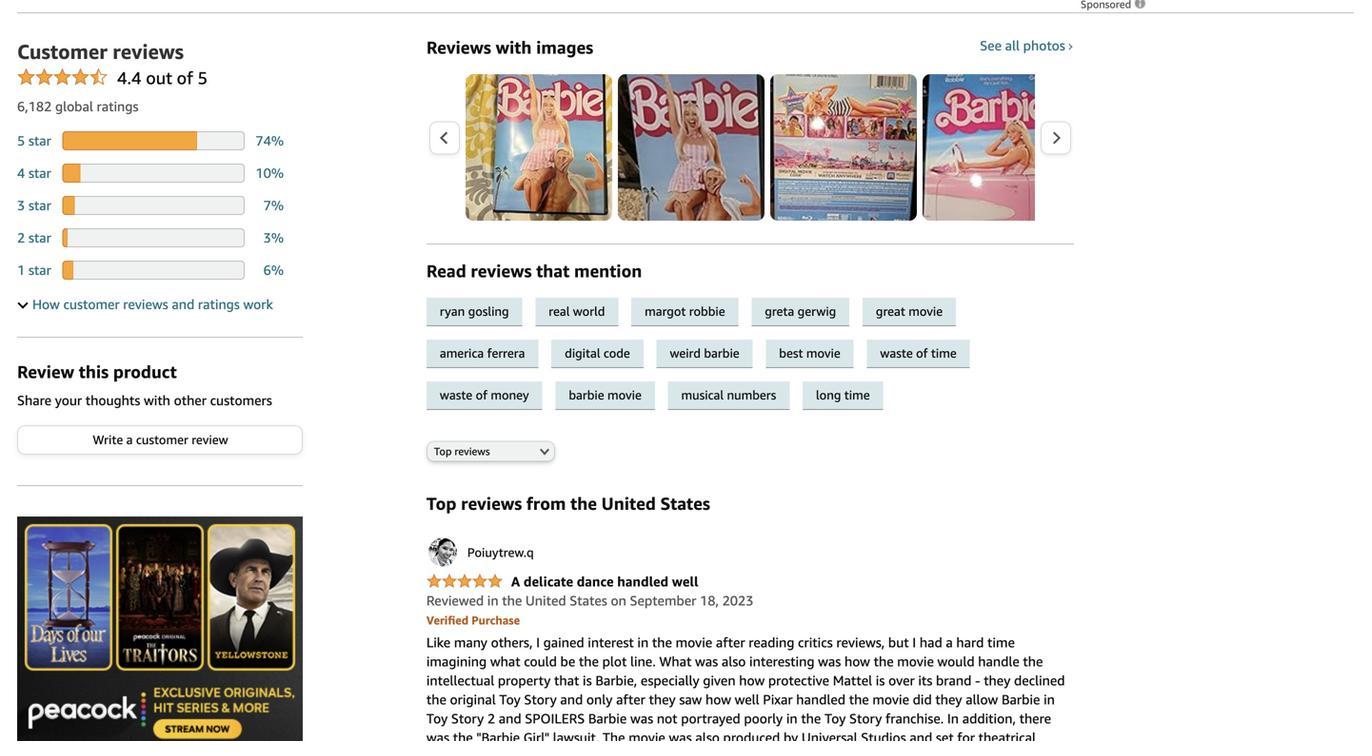 Task type: vqa. For each thing, say whether or not it's contained in the screenshot.
the bottom 12%
no



Task type: locate. For each thing, give the bounding box(es) containing it.
barbie
[[1002, 692, 1040, 708], [588, 711, 627, 727]]

2 horizontal spatial time
[[987, 635, 1015, 651]]

in up line.
[[637, 635, 649, 651]]

1 horizontal spatial barbie
[[704, 346, 740, 361]]

0 vertical spatial states
[[660, 494, 710, 514]]

customer inside how customer reviews and ratings work dropdown button
[[63, 296, 120, 312]]

waste of money link
[[426, 382, 555, 410]]

but
[[888, 635, 909, 651]]

what
[[659, 654, 692, 670]]

star for 3 star
[[28, 197, 51, 213]]

the right be
[[579, 654, 599, 670]]

waste down great
[[880, 346, 913, 361]]

0 vertical spatial handled
[[617, 574, 669, 590]]

1 horizontal spatial waste
[[880, 346, 913, 361]]

expand image
[[17, 298, 28, 309]]

0 vertical spatial after
[[716, 635, 745, 651]]

in up by
[[786, 711, 798, 727]]

greta
[[765, 304, 794, 319]]

is left the over
[[876, 673, 885, 689]]

write a customer review
[[93, 433, 228, 447]]

ratings down 4.4
[[97, 98, 138, 114]]

of down great movie link on the top right
[[916, 346, 928, 361]]

top
[[434, 445, 452, 458], [426, 494, 457, 514]]

top down waste of money
[[434, 445, 452, 458]]

1 vertical spatial 2
[[487, 711, 495, 727]]

with down product
[[144, 393, 170, 408]]

1 vertical spatial that
[[554, 673, 579, 689]]

long
[[816, 388, 841, 403]]

handled
[[617, 574, 669, 590], [796, 692, 846, 708]]

customer
[[17, 39, 107, 63]]

5 right out
[[198, 67, 208, 88]]

well up september
[[672, 574, 698, 590]]

studios
[[861, 730, 906, 742]]

the down intellectual
[[426, 692, 446, 708]]

1 star
[[17, 262, 51, 278]]

0 horizontal spatial is
[[583, 673, 592, 689]]

0 horizontal spatial barbie
[[569, 388, 604, 403]]

with left images at the top left of the page
[[496, 37, 532, 57]]

1 vertical spatial how
[[739, 673, 765, 689]]

1 horizontal spatial 5
[[198, 67, 208, 88]]

the right from
[[570, 494, 597, 514]]

reviews up poiuytrew.q at the bottom left of the page
[[461, 494, 522, 514]]

story down original
[[451, 711, 484, 727]]

united up a delicate dance handled well
[[601, 494, 656, 514]]

your
[[55, 393, 82, 408]]

"barbie
[[476, 730, 520, 742]]

waste down america
[[440, 388, 472, 403]]

1 star from the top
[[28, 133, 51, 148]]

1 horizontal spatial after
[[716, 635, 745, 651]]

1 vertical spatial united
[[526, 593, 566, 609]]

2 progress bar from the top
[[62, 164, 245, 183]]

0 horizontal spatial after
[[616, 692, 645, 708]]

is up only
[[583, 673, 592, 689]]

reviews up gosling
[[471, 261, 532, 281]]

time inside long time link
[[844, 388, 870, 403]]

progress bar for 5 star
[[62, 131, 245, 150]]

and left work
[[172, 296, 194, 312]]

reviews,
[[836, 635, 885, 651]]

10% link
[[256, 165, 284, 181]]

0 horizontal spatial how
[[706, 692, 731, 708]]

time
[[931, 346, 957, 361], [844, 388, 870, 403], [987, 635, 1015, 651]]

top reviews
[[434, 445, 490, 458]]

2 horizontal spatial how
[[845, 654, 870, 670]]

barbie up there
[[1002, 692, 1040, 708]]

the down mattel
[[849, 692, 869, 708]]

2 star from the top
[[28, 165, 51, 181]]

0 horizontal spatial customer
[[63, 296, 120, 312]]

delicate
[[524, 574, 573, 590]]

1 vertical spatial customer
[[136, 433, 188, 447]]

0 vertical spatial a
[[126, 433, 133, 447]]

of
[[177, 67, 193, 88], [916, 346, 928, 361], [476, 388, 487, 403]]

reviews up out
[[113, 39, 184, 63]]

1 horizontal spatial ratings
[[198, 296, 240, 312]]

3 star from the top
[[28, 197, 51, 213]]

robbie
[[689, 304, 725, 319]]

progress bar
[[62, 131, 245, 150], [62, 164, 245, 183], [62, 196, 245, 215], [62, 228, 245, 247], [62, 261, 245, 280]]

4 progress bar from the top
[[62, 228, 245, 247]]

in down declined
[[1044, 692, 1055, 708]]

top down the top reviews
[[426, 494, 457, 514]]

0 horizontal spatial states
[[570, 593, 607, 609]]

they up not
[[649, 692, 676, 708]]

universal
[[802, 730, 858, 742]]

2 vertical spatial time
[[987, 635, 1015, 651]]

barbie down digital
[[569, 388, 604, 403]]

0 vertical spatial well
[[672, 574, 698, 590]]

2 vertical spatial of
[[476, 388, 487, 403]]

toy down property at the bottom
[[499, 692, 521, 708]]

dropdown image
[[540, 448, 549, 455]]

all
[[1005, 37, 1020, 53]]

this
[[79, 362, 109, 382]]

customer right how
[[63, 296, 120, 312]]

1 vertical spatial barbie
[[569, 388, 604, 403]]

a delicate dance handled well link
[[426, 574, 698, 591]]

list
[[465, 74, 1371, 221]]

0 vertical spatial customer
[[63, 296, 120, 312]]

share your thoughts with other customers
[[17, 393, 272, 408]]

6%
[[263, 262, 284, 278]]

0 horizontal spatial with
[[144, 393, 170, 408]]

of left money
[[476, 388, 487, 403]]

barbie right weird
[[704, 346, 740, 361]]

reading
[[749, 635, 794, 651]]

well
[[672, 574, 698, 590], [735, 692, 760, 708]]

2 star link
[[17, 230, 51, 246]]

i up could
[[536, 635, 540, 651]]

that
[[536, 261, 570, 281], [554, 673, 579, 689]]

of right out
[[177, 67, 193, 88]]

how down given
[[706, 692, 731, 708]]

1 horizontal spatial is
[[876, 673, 885, 689]]

3 star link
[[17, 197, 51, 213]]

2 horizontal spatial toy
[[825, 711, 846, 727]]

well up poorly
[[735, 692, 760, 708]]

0 horizontal spatial waste
[[440, 388, 472, 403]]

ratings left work
[[198, 296, 240, 312]]

1 horizontal spatial how
[[739, 673, 765, 689]]

verified
[[426, 614, 469, 627]]

1 horizontal spatial handled
[[796, 692, 846, 708]]

a inside the write a customer review link
[[126, 433, 133, 447]]

after down "barbie,"
[[616, 692, 645, 708]]

movie down code on the top left of the page
[[608, 388, 642, 403]]

and
[[172, 296, 194, 312], [560, 692, 583, 708], [499, 711, 521, 727], [910, 730, 932, 742]]

review this product
[[17, 362, 177, 382]]

time right long
[[844, 388, 870, 403]]

star right 3
[[28, 197, 51, 213]]

the down a
[[502, 593, 522, 609]]

1 progress bar from the top
[[62, 131, 245, 150]]

the down but
[[874, 654, 894, 670]]

6,182
[[17, 98, 52, 114]]

also
[[722, 654, 746, 670], [695, 730, 720, 742]]

0 vertical spatial waste
[[880, 346, 913, 361]]

a inside reviewed in the united states on september 18, 2023 verified purchase like many others, i gained interest in the movie after reading critics reviews, but i had a hard time imagining what could be the plot line. what was also interesting was how the movie would handle the intellectual property that is barbie, especially given how protective mattel is over its brand - they declined the original toy story and only after they saw how well pixar handled the movie did they allow barbie in toy story 2 and  spoilers barbie was not portrayed poorly in the toy story franchise. in addition, there was the "barbie girl" lawsuit. the movie was also produced by universal studios and set for theat
[[946, 635, 953, 651]]

1 vertical spatial also
[[695, 730, 720, 742]]

reviews for read reviews that mention
[[471, 261, 532, 281]]

1 horizontal spatial i
[[912, 635, 916, 651]]

1 horizontal spatial well
[[735, 692, 760, 708]]

5 progress bar from the top
[[62, 261, 245, 280]]

1 horizontal spatial united
[[601, 494, 656, 514]]

out
[[146, 67, 172, 88]]

0 vertical spatial time
[[931, 346, 957, 361]]

united down delicate
[[526, 593, 566, 609]]

america ferrera
[[440, 346, 525, 361]]

1 vertical spatial waste
[[440, 388, 472, 403]]

a right write at the bottom left
[[126, 433, 133, 447]]

like
[[426, 635, 451, 651]]

barbie up the
[[588, 711, 627, 727]]

toy up the universal
[[825, 711, 846, 727]]

a
[[126, 433, 133, 447], [946, 635, 953, 651]]

0 vertical spatial top
[[434, 445, 452, 458]]

5 star
[[17, 133, 51, 148]]

over
[[888, 673, 915, 689]]

is
[[583, 673, 592, 689], [876, 673, 885, 689]]

progress bar for 2 star
[[62, 228, 245, 247]]

of for waste of time
[[916, 346, 928, 361]]

1 horizontal spatial customer
[[136, 433, 188, 447]]

in up purchase
[[487, 593, 499, 609]]

star right 4
[[28, 165, 51, 181]]

on
[[611, 593, 626, 609]]

and up "barbie
[[499, 711, 521, 727]]

interest
[[588, 635, 634, 651]]

3% link
[[263, 230, 284, 246]]

handled down protective
[[796, 692, 846, 708]]

star for 4 star
[[28, 165, 51, 181]]

only
[[586, 692, 613, 708]]

0 horizontal spatial toy
[[426, 711, 448, 727]]

1 horizontal spatial time
[[931, 346, 957, 361]]

star up the '1 star'
[[28, 230, 51, 246]]

star right the 1
[[28, 262, 51, 278]]

1 vertical spatial top
[[426, 494, 457, 514]]

1 vertical spatial with
[[144, 393, 170, 408]]

5 star from the top
[[28, 262, 51, 278]]

pixar
[[763, 692, 793, 708]]

what
[[490, 654, 520, 670]]

1 vertical spatial after
[[616, 692, 645, 708]]

after up given
[[716, 635, 745, 651]]

1 horizontal spatial barbie
[[1002, 692, 1040, 708]]

that down be
[[554, 673, 579, 689]]

0 horizontal spatial i
[[536, 635, 540, 651]]

0 vertical spatial how
[[845, 654, 870, 670]]

0 horizontal spatial united
[[526, 593, 566, 609]]

2 up the 1
[[17, 230, 25, 246]]

0 vertical spatial of
[[177, 67, 193, 88]]

1 vertical spatial of
[[916, 346, 928, 361]]

a right "had"
[[946, 635, 953, 651]]

1 horizontal spatial 2
[[487, 711, 495, 727]]

time inside reviewed in the united states on september 18, 2023 verified purchase like many others, i gained interest in the movie after reading critics reviews, but i had a hard time imagining what could be the plot line. what was also interesting was how the movie would handle the intellectual property that is barbie, especially given how protective mattel is over its brand - they declined the original toy story and only after they saw how well pixar handled the movie did they allow barbie in toy story 2 and  spoilers barbie was not portrayed poorly in the toy story franchise. in addition, there was the "barbie girl" lawsuit. the movie was also produced by universal studios and set for theat
[[987, 635, 1015, 651]]

1 vertical spatial handled
[[796, 692, 846, 708]]

they
[[984, 673, 1011, 689], [649, 692, 676, 708], [935, 692, 962, 708]]

1 vertical spatial well
[[735, 692, 760, 708]]

produced
[[723, 730, 780, 742]]

6% link
[[263, 262, 284, 278]]

also up given
[[722, 654, 746, 670]]

also down portrayed
[[695, 730, 720, 742]]

declined
[[1014, 673, 1065, 689]]

property
[[498, 673, 551, 689]]

how customer reviews and ratings work
[[32, 296, 273, 312]]

star for 5 star
[[28, 133, 51, 148]]

next image
[[1051, 131, 1062, 145]]

1 vertical spatial time
[[844, 388, 870, 403]]

poorly
[[744, 711, 783, 727]]

7% link
[[263, 197, 284, 213]]

top for top reviews
[[434, 445, 452, 458]]

gerwig
[[798, 304, 836, 319]]

addition,
[[962, 711, 1016, 727]]

0 horizontal spatial a
[[126, 433, 133, 447]]

verified purchase link
[[426, 612, 520, 628]]

a
[[511, 574, 520, 590]]

0 vertical spatial barbie
[[704, 346, 740, 361]]

movie up what
[[676, 635, 712, 651]]

5 up 4
[[17, 133, 25, 148]]

line.
[[630, 654, 656, 670]]

the left "barbie
[[453, 730, 473, 742]]

and up spoilers
[[560, 692, 583, 708]]

story up studios
[[849, 711, 882, 727]]

toy
[[499, 692, 521, 708], [426, 711, 448, 727], [825, 711, 846, 727]]

4.4 out of 5
[[117, 67, 208, 88]]

1 horizontal spatial of
[[476, 388, 487, 403]]

customer down share your thoughts with other customers
[[136, 433, 188, 447]]

1 vertical spatial a
[[946, 635, 953, 651]]

1 vertical spatial barbie
[[588, 711, 627, 727]]

they down handle
[[984, 673, 1011, 689]]

0 vertical spatial with
[[496, 37, 532, 57]]

movie right the best
[[806, 346, 841, 361]]

its
[[918, 673, 933, 689]]

0 horizontal spatial 5
[[17, 133, 25, 148]]

1 vertical spatial ratings
[[198, 296, 240, 312]]

how up pixar
[[739, 673, 765, 689]]

0 horizontal spatial time
[[844, 388, 870, 403]]

time up handle
[[987, 635, 1015, 651]]

story up spoilers
[[524, 692, 557, 708]]

poiuytrew.q link
[[426, 536, 534, 569]]

was up given
[[695, 654, 718, 670]]

movie down not
[[629, 730, 665, 742]]

0 horizontal spatial of
[[177, 67, 193, 88]]

ferrera
[[487, 346, 525, 361]]

handled up september
[[617, 574, 669, 590]]

3 progress bar from the top
[[62, 196, 245, 215]]

was down not
[[669, 730, 692, 742]]

waste
[[880, 346, 913, 361], [440, 388, 472, 403]]

and inside dropdown button
[[172, 296, 194, 312]]

1 horizontal spatial also
[[722, 654, 746, 670]]

2 vertical spatial how
[[706, 692, 731, 708]]

2 up "barbie
[[487, 711, 495, 727]]

i right but
[[912, 635, 916, 651]]

barbie,
[[595, 673, 637, 689]]

0 vertical spatial ratings
[[97, 98, 138, 114]]

0 horizontal spatial 2
[[17, 230, 25, 246]]

star up 4 star link
[[28, 133, 51, 148]]

top reviews from the united states
[[426, 494, 710, 514]]

world
[[573, 304, 605, 319]]

musical
[[681, 388, 724, 403]]

they up in
[[935, 692, 962, 708]]

10%
[[256, 165, 284, 181]]

digital
[[565, 346, 600, 361]]

story
[[524, 692, 557, 708], [451, 711, 484, 727], [849, 711, 882, 727]]

that up real
[[536, 261, 570, 281]]

how down the 'reviews,'
[[845, 654, 870, 670]]

3%
[[263, 230, 284, 246]]

brand
[[936, 673, 972, 689]]

imagining
[[426, 654, 487, 670]]

toy down intellectual
[[426, 711, 448, 727]]

1 horizontal spatial a
[[946, 635, 953, 651]]

the
[[570, 494, 597, 514], [502, 593, 522, 609], [652, 635, 672, 651], [579, 654, 599, 670], [874, 654, 894, 670], [1023, 654, 1043, 670], [426, 692, 446, 708], [849, 692, 869, 708], [801, 711, 821, 727], [453, 730, 473, 742]]

time down great movie link on the top right
[[931, 346, 957, 361]]

reviews down waste of money
[[455, 445, 490, 458]]

1 vertical spatial states
[[570, 593, 607, 609]]

2 horizontal spatial of
[[916, 346, 928, 361]]

reviews up product
[[123, 296, 168, 312]]

movie right great
[[909, 304, 943, 319]]

4 star from the top
[[28, 230, 51, 246]]

0 horizontal spatial also
[[695, 730, 720, 742]]

progress bar for 1 star
[[62, 261, 245, 280]]



Task type: describe. For each thing, give the bounding box(es) containing it.
ryan
[[440, 304, 465, 319]]

ryan gosling link
[[426, 298, 535, 326]]

0 horizontal spatial ratings
[[97, 98, 138, 114]]

1 horizontal spatial story
[[524, 692, 557, 708]]

saw
[[679, 692, 702, 708]]

1 vertical spatial 5
[[17, 133, 25, 148]]

images
[[536, 37, 593, 57]]

musical numbers
[[681, 388, 776, 403]]

reviews
[[426, 37, 491, 57]]

margot robbie
[[645, 304, 725, 319]]

2 i from the left
[[912, 635, 916, 651]]

star for 2 star
[[28, 230, 51, 246]]

would
[[937, 654, 975, 670]]

customer inside the write a customer review link
[[136, 433, 188, 447]]

best movie link
[[766, 340, 867, 368]]

united inside reviewed in the united states on september 18, 2023 verified purchase like many others, i gained interest in the movie after reading critics reviews, but i had a hard time imagining what could be the plot line. what was also interesting was how the movie would handle the intellectual property that is barbie, especially given how protective mattel is over its brand - they declined the original toy story and only after they saw how well pixar handled the movie did they allow barbie in toy story 2 and  spoilers barbie was not portrayed poorly in the toy story franchise. in addition, there was the "barbie girl" lawsuit. the movie was also produced by universal studios and set for theat
[[526, 593, 566, 609]]

hard
[[956, 635, 984, 651]]

real world
[[549, 304, 605, 319]]

list inside the top reviews element
[[465, 74, 1371, 221]]

numbers
[[727, 388, 776, 403]]

global
[[55, 98, 93, 114]]

the up what
[[652, 635, 672, 651]]

states inside reviewed in the united states on september 18, 2023 verified purchase like many others, i gained interest in the movie after reading critics reviews, but i had a hard time imagining what could be the plot line. what was also interesting was how the movie would handle the intellectual property that is barbie, especially given how protective mattel is over its brand - they declined the original toy story and only after they saw how well pixar handled the movie did they allow barbie in toy story 2 and  spoilers barbie was not portrayed poorly in the toy story franchise. in addition, there was the "barbie girl" lawsuit. the movie was also produced by universal studios and set for theat
[[570, 593, 607, 609]]

1 horizontal spatial toy
[[499, 692, 521, 708]]

0 vertical spatial barbie
[[1002, 692, 1040, 708]]

barbie movie
[[569, 388, 642, 403]]

great
[[876, 304, 905, 319]]

franchise.
[[886, 711, 944, 727]]

6,182 global ratings
[[17, 98, 138, 114]]

dance
[[577, 574, 614, 590]]

gained
[[543, 635, 584, 651]]

5 star link
[[17, 133, 51, 148]]

0 horizontal spatial well
[[672, 574, 698, 590]]

handle
[[978, 654, 1020, 670]]

was down intellectual
[[426, 730, 449, 742]]

top for top reviews from the united states
[[426, 494, 457, 514]]

a delicate dance handled well
[[511, 574, 698, 590]]

1 i from the left
[[536, 635, 540, 651]]

1 horizontal spatial with
[[496, 37, 532, 57]]

weird barbie
[[670, 346, 740, 361]]

0 vertical spatial that
[[536, 261, 570, 281]]

write a customer review link
[[18, 426, 302, 454]]

could
[[524, 654, 557, 670]]

2 horizontal spatial story
[[849, 711, 882, 727]]

in
[[947, 711, 959, 727]]

protective
[[768, 673, 829, 689]]

2 star
[[17, 230, 51, 246]]

gosling
[[468, 304, 509, 319]]

digital code
[[565, 346, 630, 361]]

74%
[[256, 133, 284, 148]]

see all photos
[[980, 37, 1065, 53]]

write
[[93, 433, 123, 447]]

see
[[980, 37, 1002, 53]]

allow
[[966, 692, 998, 708]]

barbie inside "link"
[[569, 388, 604, 403]]

work
[[243, 296, 273, 312]]

product
[[113, 362, 177, 382]]

time inside waste of time link
[[931, 346, 957, 361]]

was down critics
[[818, 654, 841, 670]]

given
[[703, 673, 736, 689]]

review
[[17, 362, 74, 382]]

mention
[[574, 261, 642, 281]]

waste for waste of time
[[880, 346, 913, 361]]

best movie
[[779, 346, 841, 361]]

great movie link
[[863, 298, 966, 326]]

purchase
[[472, 614, 520, 627]]

0 horizontal spatial barbie
[[588, 711, 627, 727]]

read
[[426, 261, 466, 281]]

girl"
[[523, 730, 550, 742]]

barbie movie link
[[555, 382, 668, 410]]

1 is from the left
[[583, 673, 592, 689]]

ratings inside dropdown button
[[198, 296, 240, 312]]

customers
[[210, 393, 272, 408]]

reviews for top reviews
[[455, 445, 490, 458]]

0 horizontal spatial they
[[649, 692, 676, 708]]

of for waste of money
[[476, 388, 487, 403]]

customer reviews
[[17, 39, 184, 63]]

see all photos link
[[980, 37, 1074, 53]]

read reviews that mention
[[426, 261, 642, 281]]

movie inside great movie link
[[909, 304, 943, 319]]

2023
[[722, 593, 754, 609]]

4 star link
[[17, 165, 51, 181]]

0 horizontal spatial handled
[[617, 574, 669, 590]]

4
[[17, 165, 25, 181]]

photos
[[1023, 37, 1065, 53]]

0 vertical spatial united
[[601, 494, 656, 514]]

3
[[17, 197, 25, 213]]

74% link
[[256, 133, 284, 148]]

2 horizontal spatial they
[[984, 673, 1011, 689]]

portrayed
[[681, 711, 740, 727]]

2 inside reviewed in the united states on september 18, 2023 verified purchase like many others, i gained interest in the movie after reading critics reviews, but i had a hard time imagining what could be the plot line. what was also interesting was how the movie would handle the intellectual property that is barbie, especially given how protective mattel is over its brand - they declined the original toy story and only after they saw how well pixar handled the movie did they allow barbie in toy story 2 and  spoilers barbie was not portrayed poorly in the toy story franchise. in addition, there was the "barbie girl" lawsuit. the movie was also produced by universal studios and set for theat
[[487, 711, 495, 727]]

musical numbers link
[[668, 382, 803, 410]]

long time link
[[803, 382, 893, 410]]

reviews for customer reviews
[[113, 39, 184, 63]]

the
[[603, 730, 625, 742]]

critics
[[798, 635, 833, 651]]

0 horizontal spatial story
[[451, 711, 484, 727]]

margot
[[645, 304, 686, 319]]

weird barbie link
[[657, 340, 766, 368]]

star for 1 star
[[28, 262, 51, 278]]

that inside reviewed in the united states on september 18, 2023 verified purchase like many others, i gained interest in the movie after reading critics reviews, but i had a hard time imagining what could be the plot line. what was also interesting was how the movie would handle the intellectual property that is barbie, especially given how protective mattel is over its brand - they declined the original toy story and only after they saw how well pixar handled the movie did they allow barbie in toy story 2 and  spoilers barbie was not portrayed poorly in the toy story franchise. in addition, there was the "barbie girl" lawsuit. the movie was also produced by universal studios and set for theat
[[554, 673, 579, 689]]

movie down the over
[[873, 692, 909, 708]]

handled inside reviewed in the united states on september 18, 2023 verified purchase like many others, i gained interest in the movie after reading critics reviews, but i had a hard time imagining what could be the plot line. what was also interesting was how the movie would handle the intellectual property that is barbie, especially given how protective mattel is over its brand - they declined the original toy story and only after they saw how well pixar handled the movie did they allow barbie in toy story 2 and  spoilers barbie was not portrayed poorly in the toy story franchise. in addition, there was the "barbie girl" lawsuit. the movie was also produced by universal studios and set for theat
[[796, 692, 846, 708]]

1
[[17, 262, 25, 278]]

well inside reviewed in the united states on september 18, 2023 verified purchase like many others, i gained interest in the movie after reading critics reviews, but i had a hard time imagining what could be the plot line. what was also interesting was how the movie would handle the intellectual property that is barbie, especially given how protective mattel is over its brand - they declined the original toy story and only after they saw how well pixar handled the movie did they allow barbie in toy story 2 and  spoilers barbie was not portrayed poorly in the toy story franchise. in addition, there was the "barbie girl" lawsuit. the movie was also produced by universal studios and set for theat
[[735, 692, 760, 708]]

reviews with images
[[426, 37, 593, 57]]

reviews inside how customer reviews and ratings work dropdown button
[[123, 296, 168, 312]]

progress bar for 4 star
[[62, 164, 245, 183]]

0 vertical spatial 2
[[17, 230, 25, 246]]

share
[[17, 393, 51, 408]]

1 horizontal spatial states
[[660, 494, 710, 514]]

previous image
[[439, 131, 449, 145]]

reviews for top reviews from the united states
[[461, 494, 522, 514]]

waste for waste of money
[[440, 388, 472, 403]]

0 vertical spatial also
[[722, 654, 746, 670]]

how
[[32, 296, 60, 312]]

2 is from the left
[[876, 673, 885, 689]]

reviewed in the united states on september 18, 2023 verified purchase like many others, i gained interest in the movie after reading critics reviews, but i had a hard time imagining what could be the plot line. what was also interesting was how the movie would handle the intellectual property that is barbie, especially given how protective mattel is over its brand - they declined the original toy story and only after they saw how well pixar handled the movie did they allow barbie in toy story 2 and  spoilers barbie was not portrayed poorly in the toy story franchise. in addition, there was the "barbie girl" lawsuit. the movie was also produced by universal studios and set for theat
[[426, 593, 1065, 742]]

1 star link
[[17, 262, 51, 278]]

many
[[454, 635, 487, 651]]

movie inside best movie link
[[806, 346, 841, 361]]

long time
[[816, 388, 870, 403]]

poiuytrew.q
[[467, 545, 534, 560]]

and down franchise.
[[910, 730, 932, 742]]

movie inside barbie movie "link"
[[608, 388, 642, 403]]

0 vertical spatial 5
[[198, 67, 208, 88]]

be
[[560, 654, 575, 670]]

progress bar for 3 star
[[62, 196, 245, 215]]

the up the universal
[[801, 711, 821, 727]]

the up declined
[[1023, 654, 1043, 670]]

was left not
[[630, 711, 653, 727]]

there
[[1019, 711, 1051, 727]]

18,
[[700, 593, 719, 609]]

movie up its
[[897, 654, 934, 670]]

top reviews element
[[17, 12, 1371, 742]]

1 horizontal spatial they
[[935, 692, 962, 708]]



